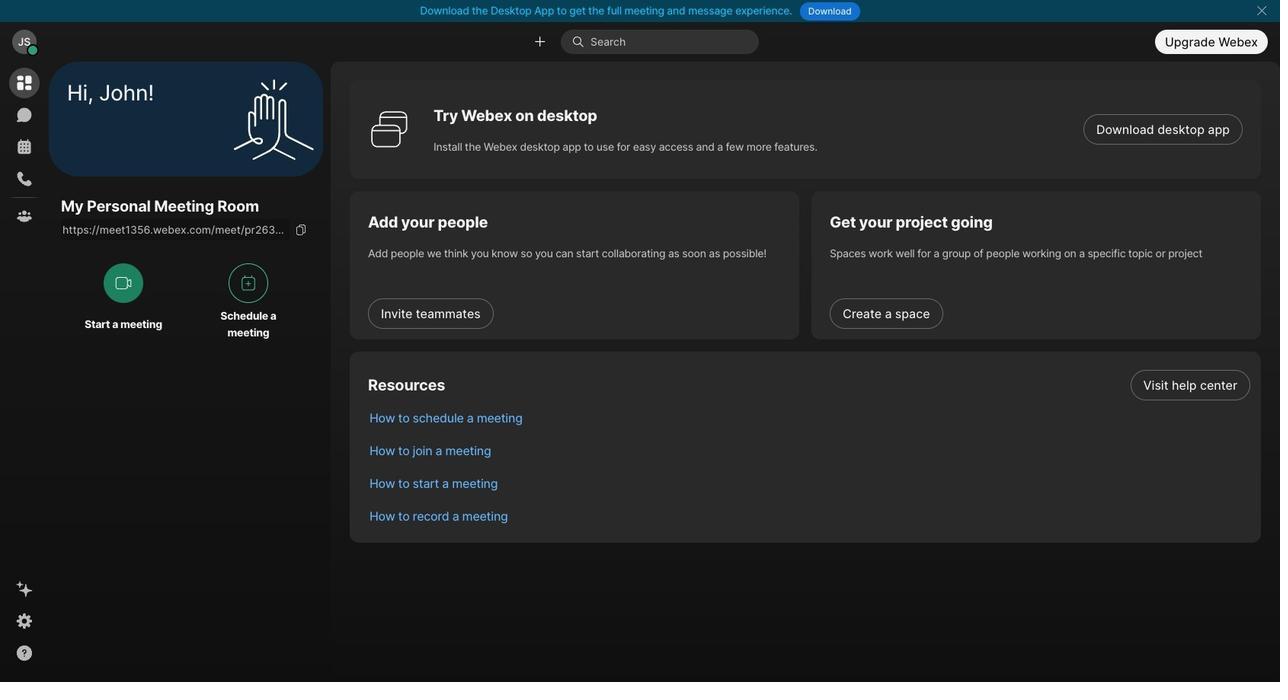 Task type: vqa. For each thing, say whether or not it's contained in the screenshot.
THE SETTINGS navigation
no



Task type: locate. For each thing, give the bounding box(es) containing it.
None text field
[[61, 220, 290, 241]]

5 list item from the top
[[357, 500, 1261, 533]]

list item
[[357, 369, 1261, 402], [357, 402, 1261, 434], [357, 434, 1261, 467], [357, 467, 1261, 500], [357, 500, 1261, 533]]

cancel_16 image
[[1256, 5, 1268, 17]]

navigation
[[0, 62, 49, 683]]

4 list item from the top
[[357, 467, 1261, 500]]



Task type: describe. For each thing, give the bounding box(es) containing it.
2 list item from the top
[[357, 402, 1261, 434]]

two hands high fiving image
[[228, 74, 319, 165]]

webex tab list
[[9, 68, 40, 232]]

3 list item from the top
[[357, 434, 1261, 467]]

1 list item from the top
[[357, 369, 1261, 402]]



